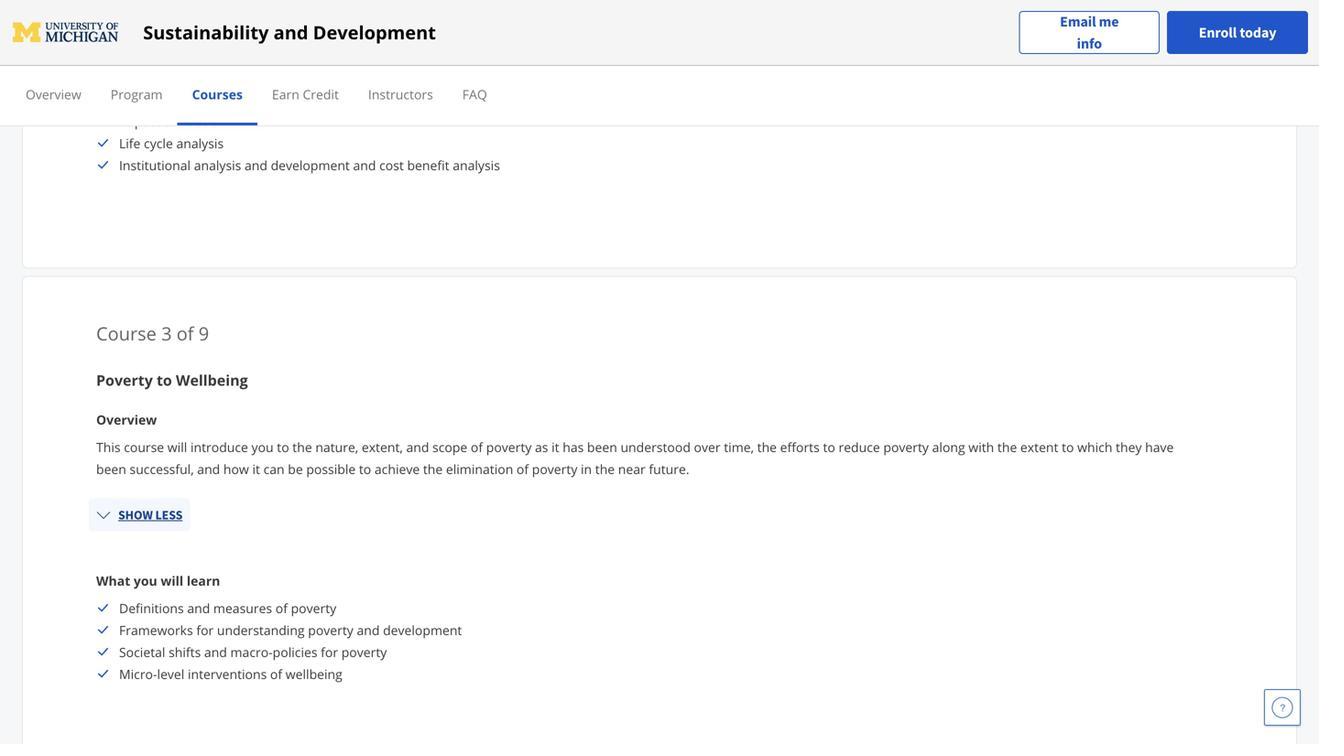 Task type: vqa. For each thing, say whether or not it's contained in the screenshot.
"English"
no



Task type: describe. For each thing, give the bounding box(es) containing it.
application,
[[321, 91, 390, 108]]

faq
[[463, 86, 487, 103]]

of right "elimination"
[[517, 461, 529, 478]]

frameworks for understanding poverty and development
[[119, 622, 462, 640]]

of up frameworks for understanding poverty and development
[[276, 600, 288, 618]]

micro-level interventions of wellbeing
[[119, 666, 343, 684]]

poverty to wellbeing
[[96, 371, 248, 390]]

demonstration
[[393, 91, 482, 108]]

earn credit link
[[272, 86, 339, 103]]

the right with
[[998, 439, 1017, 456]]

today
[[1240, 23, 1277, 42]]

measures
[[213, 600, 272, 618]]

be
[[288, 461, 303, 478]]

credit
[[303, 86, 339, 103]]

poverty down as
[[532, 461, 578, 478]]

show less button
[[89, 499, 190, 532]]

learn for evaluation
[[187, 41, 220, 59]]

definitions and measures of poverty
[[119, 600, 336, 618]]

to right poverty
[[157, 371, 172, 390]]

of right 3
[[177, 321, 194, 346]]

introduce
[[191, 439, 248, 456]]

systems:
[[265, 91, 317, 108]]

nature,
[[315, 439, 358, 456]]

wellbeing
[[176, 371, 248, 390]]

successful,
[[130, 461, 194, 478]]

earn
[[272, 86, 299, 103]]

macro-
[[230, 644, 273, 662]]

show
[[118, 507, 153, 524]]

show less
[[118, 507, 183, 524]]

me
[[1099, 12, 1119, 31]]

info
[[1077, 34, 1102, 53]]

of down policies
[[270, 666, 282, 684]]

program link
[[111, 86, 163, 103]]

reduce
[[839, 439, 880, 456]]

institutional analysis and development and cost benefit analysis
[[119, 157, 500, 174]]

3
[[161, 321, 172, 346]]

impact evaluation
[[119, 113, 226, 130]]

level
[[157, 666, 184, 684]]

limitations
[[512, 91, 575, 108]]

they
[[1116, 439, 1142, 456]]

geographic information systems: application, demonstration and limitations
[[119, 91, 575, 108]]

interventions
[[188, 666, 267, 684]]

0 horizontal spatial for
[[196, 622, 214, 640]]

benefit
[[407, 157, 450, 174]]

program
[[111, 86, 163, 103]]

email me info button
[[1019, 11, 1160, 55]]

the up "be"
[[293, 439, 312, 456]]

to left which
[[1062, 439, 1074, 456]]

0 horizontal spatial development
[[271, 157, 350, 174]]

course
[[96, 321, 157, 346]]

impact
[[119, 113, 160, 130]]

in
[[581, 461, 592, 478]]

life
[[119, 135, 141, 152]]

1 vertical spatial for
[[321, 644, 338, 662]]

9
[[199, 321, 209, 346]]

enroll today
[[1199, 23, 1277, 42]]

to up can
[[277, 439, 289, 456]]

possible
[[306, 461, 356, 478]]

poverty left along
[[884, 439, 929, 456]]

evaluation
[[164, 113, 226, 130]]

course
[[124, 439, 164, 456]]

what for societal shifts and macro-policies for poverty
[[96, 573, 130, 590]]

email me info
[[1060, 12, 1119, 53]]

extent,
[[362, 439, 403, 456]]

future.
[[649, 461, 690, 478]]

faq link
[[463, 86, 487, 103]]

to right efforts
[[823, 439, 835, 456]]

elimination
[[446, 461, 513, 478]]

sustainability
[[143, 20, 269, 45]]

1 horizontal spatial development
[[383, 622, 462, 640]]

extent
[[1021, 439, 1059, 456]]

less
[[155, 507, 183, 524]]

certificate menu element
[[11, 66, 1308, 126]]

near
[[618, 461, 646, 478]]

0 horizontal spatial been
[[96, 461, 126, 478]]

courses
[[192, 86, 243, 103]]

policies
[[273, 644, 318, 662]]

course 3 of 9
[[96, 321, 209, 346]]



Task type: locate. For each thing, give the bounding box(es) containing it.
what you will learn for societal
[[96, 573, 220, 590]]

will up successful,
[[167, 439, 187, 456]]

you inside this course will introduce you to the nature, extent, and scope of poverty as it has been understood over time, the efforts to reduce poverty along with the extent to which they have been successful, and how it can be possible to achieve the elimination of poverty in the near future.
[[252, 439, 274, 456]]

you up "program"
[[134, 41, 157, 59]]

life cycle analysis
[[119, 135, 224, 152]]

cycle
[[144, 135, 173, 152]]

overview up the "course"
[[96, 412, 157, 429]]

scope
[[433, 439, 468, 456]]

overview link
[[26, 86, 81, 103]]

frameworks
[[119, 622, 193, 640]]

overview
[[26, 86, 81, 103], [96, 412, 157, 429]]

what you will learn up "program"
[[96, 41, 220, 59]]

can
[[263, 461, 285, 478]]

1 horizontal spatial been
[[587, 439, 617, 456]]

understood
[[621, 439, 691, 456]]

learn up courses link
[[187, 41, 220, 59]]

you up can
[[252, 439, 274, 456]]

1 learn from the top
[[187, 41, 220, 59]]

1 what you will learn from the top
[[96, 41, 220, 59]]

what you will learn for impact
[[96, 41, 220, 59]]

this course will introduce you to the nature, extent, and scope of poverty as it has been understood over time, the efforts to reduce poverty along with the extent to which they have been successful, and how it can be possible to achieve the elimination of poverty in the near future.
[[96, 439, 1174, 478]]

the
[[293, 439, 312, 456], [757, 439, 777, 456], [998, 439, 1017, 456], [423, 461, 443, 478], [595, 461, 615, 478]]

enroll
[[1199, 23, 1237, 42]]

to
[[157, 371, 172, 390], [277, 439, 289, 456], [823, 439, 835, 456], [1062, 439, 1074, 456], [359, 461, 371, 478]]

0 vertical spatial learn
[[187, 41, 220, 59]]

you
[[134, 41, 157, 59], [252, 439, 274, 456], [134, 573, 157, 590]]

2 vertical spatial you
[[134, 573, 157, 590]]

time,
[[724, 439, 754, 456]]

have
[[1145, 439, 1174, 456]]

0 vertical spatial development
[[271, 157, 350, 174]]

0 vertical spatial overview
[[26, 86, 81, 103]]

0 horizontal spatial it
[[252, 461, 260, 478]]

will for evaluation
[[161, 41, 183, 59]]

will up geographic
[[161, 41, 183, 59]]

email
[[1060, 12, 1096, 31]]

1 vertical spatial it
[[252, 461, 260, 478]]

1 vertical spatial what
[[96, 573, 130, 590]]

been down the this
[[96, 461, 126, 478]]

1 vertical spatial overview
[[96, 412, 157, 429]]

instructors link
[[368, 86, 433, 103]]

which
[[1078, 439, 1113, 456]]

societal shifts and macro-policies for poverty
[[119, 644, 387, 662]]

this
[[96, 439, 121, 456]]

what up 'definitions' at left
[[96, 573, 130, 590]]

1 vertical spatial will
[[167, 439, 187, 456]]

what you will learn
[[96, 41, 220, 59], [96, 573, 220, 590]]

development
[[313, 20, 436, 45]]

poverty up policies
[[308, 622, 354, 640]]

will for shifts
[[161, 573, 183, 590]]

1 horizontal spatial it
[[552, 439, 559, 456]]

0 vertical spatial what you will learn
[[96, 41, 220, 59]]

poverty
[[486, 439, 532, 456], [884, 439, 929, 456], [532, 461, 578, 478], [291, 600, 336, 618], [308, 622, 354, 640], [341, 644, 387, 662]]

university of michigan image
[[11, 18, 121, 47]]

the right in
[[595, 461, 615, 478]]

for up wellbeing
[[321, 644, 338, 662]]

1 vertical spatial learn
[[187, 573, 220, 590]]

help center image
[[1272, 697, 1294, 719]]

0 vertical spatial been
[[587, 439, 617, 456]]

wellbeing
[[286, 666, 343, 684]]

definitions
[[119, 600, 184, 618]]

will up 'definitions' at left
[[161, 573, 183, 590]]

learn for shifts
[[187, 573, 220, 590]]

you up 'definitions' at left
[[134, 573, 157, 590]]

been up in
[[587, 439, 617, 456]]

1 vertical spatial you
[[252, 439, 274, 456]]

2 what from the top
[[96, 573, 130, 590]]

poverty up wellbeing
[[341, 644, 387, 662]]

the down scope
[[423, 461, 443, 478]]

sustainability and development
[[143, 20, 436, 45]]

1 horizontal spatial overview
[[96, 412, 157, 429]]

institutional
[[119, 157, 191, 174]]

development
[[271, 157, 350, 174], [383, 622, 462, 640]]

2 what you will learn from the top
[[96, 573, 220, 590]]

the right time, in the bottom of the page
[[757, 439, 777, 456]]

0 vertical spatial what
[[96, 41, 130, 59]]

overview inside 'certificate menu' element
[[26, 86, 81, 103]]

1 vertical spatial been
[[96, 461, 126, 478]]

0 vertical spatial will
[[161, 41, 183, 59]]

micro-
[[119, 666, 157, 684]]

instructors
[[368, 86, 433, 103]]

poverty left as
[[486, 439, 532, 456]]

what up program link
[[96, 41, 130, 59]]

how
[[223, 461, 249, 478]]

shifts
[[169, 644, 201, 662]]

courses link
[[192, 86, 243, 103]]

poverty
[[96, 371, 153, 390]]

with
[[969, 439, 994, 456]]

geographic
[[119, 91, 188, 108]]

achieve
[[375, 461, 420, 478]]

for up shifts
[[196, 622, 214, 640]]

0 vertical spatial for
[[196, 622, 214, 640]]

1 horizontal spatial for
[[321, 644, 338, 662]]

efforts
[[780, 439, 820, 456]]

will
[[161, 41, 183, 59], [167, 439, 187, 456], [161, 573, 183, 590]]

analysis
[[176, 135, 224, 152], [194, 157, 241, 174], [453, 157, 500, 174]]

to down extent,
[[359, 461, 371, 478]]

poverty up frameworks for understanding poverty and development
[[291, 600, 336, 618]]

cost
[[379, 157, 404, 174]]

it
[[552, 439, 559, 456], [252, 461, 260, 478]]

1 what from the top
[[96, 41, 130, 59]]

understanding
[[217, 622, 305, 640]]

2 vertical spatial will
[[161, 573, 183, 590]]

0 vertical spatial you
[[134, 41, 157, 59]]

enroll today button
[[1168, 11, 1308, 54]]

learn up definitions and measures of poverty
[[187, 573, 220, 590]]

information
[[191, 91, 262, 108]]

0 horizontal spatial overview
[[26, 86, 81, 103]]

what you will learn up 'definitions' at left
[[96, 573, 220, 590]]

for
[[196, 622, 214, 640], [321, 644, 338, 662]]

of up "elimination"
[[471, 439, 483, 456]]

and
[[274, 20, 308, 45], [485, 91, 508, 108], [245, 157, 268, 174], [353, 157, 376, 174], [406, 439, 429, 456], [197, 461, 220, 478], [187, 600, 210, 618], [357, 622, 380, 640], [204, 644, 227, 662]]

you for shifts
[[134, 573, 157, 590]]

overview down university of michigan image
[[26, 86, 81, 103]]

learn
[[187, 41, 220, 59], [187, 573, 220, 590]]

will inside this course will introduce you to the nature, extent, and scope of poverty as it has been understood over time, the efforts to reduce poverty along with the extent to which they have been successful, and how it can be possible to achieve the elimination of poverty in the near future.
[[167, 439, 187, 456]]

societal
[[119, 644, 165, 662]]

1 vertical spatial what you will learn
[[96, 573, 220, 590]]

1 vertical spatial development
[[383, 622, 462, 640]]

as
[[535, 439, 548, 456]]

what for impact evaluation
[[96, 41, 130, 59]]

0 vertical spatial it
[[552, 439, 559, 456]]

you for evaluation
[[134, 41, 157, 59]]

of
[[177, 321, 194, 346], [471, 439, 483, 456], [517, 461, 529, 478], [276, 600, 288, 618], [270, 666, 282, 684]]

it left can
[[252, 461, 260, 478]]

along
[[932, 439, 965, 456]]

2 learn from the top
[[187, 573, 220, 590]]

it right as
[[552, 439, 559, 456]]

has
[[563, 439, 584, 456]]

earn credit
[[272, 86, 339, 103]]

over
[[694, 439, 721, 456]]



